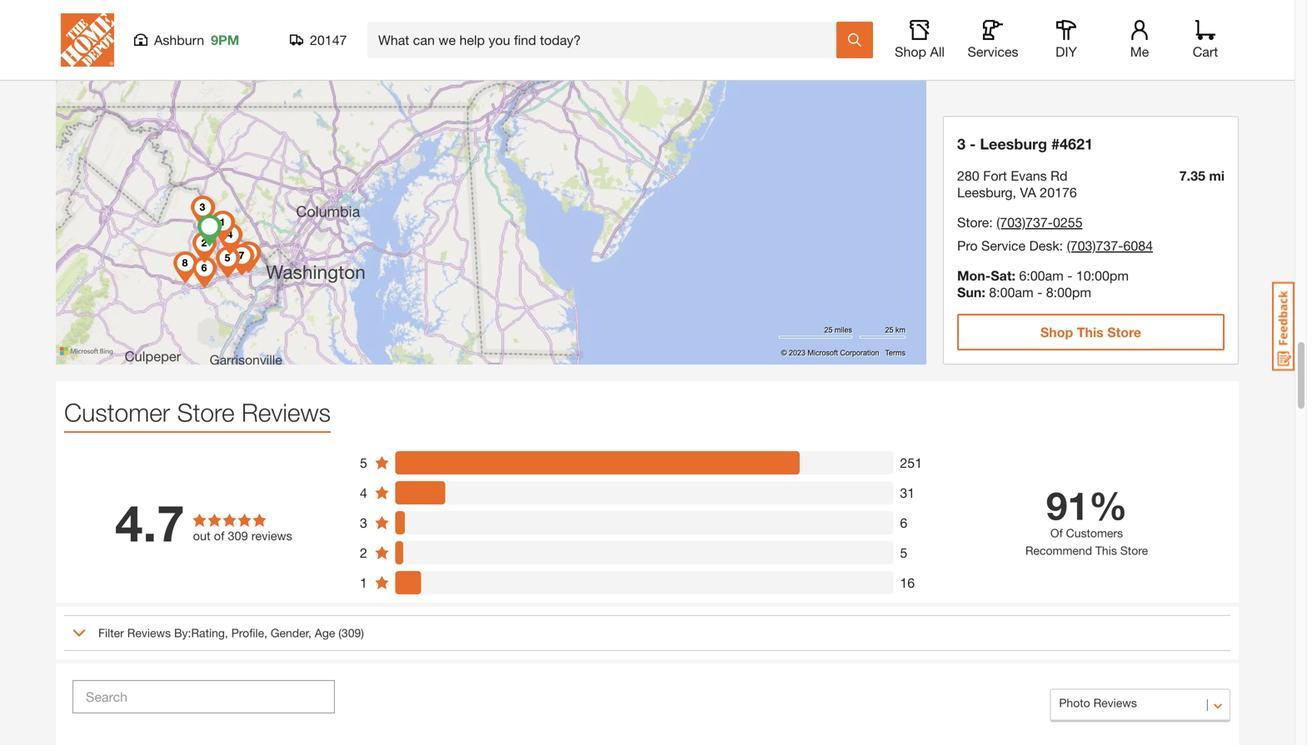 Task type: locate. For each thing, give the bounding box(es) containing it.
0 vertical spatial shop
[[1041, 24, 1074, 40]]

5
[[360, 455, 367, 471], [900, 545, 908, 561]]

1 horizontal spatial 5
[[900, 545, 908, 561]]

0 vertical spatial 309
[[228, 529, 248, 544]]

0 horizontal spatial 3
[[360, 515, 367, 531]]

1 vertical spatial shop this store
[[1041, 325, 1142, 340]]

profile,
[[231, 627, 268, 640]]

leesburg down fort at the right top
[[958, 185, 1013, 200]]

diy
[[1056, 44, 1078, 60]]

(703)737-
[[997, 215, 1053, 230], [1067, 238, 1124, 254]]

evans
[[1011, 168, 1047, 184]]

(703)737- up 10:00pm
[[1067, 238, 1124, 254]]

shop up "diy"
[[1041, 24, 1074, 40]]

leesburg
[[980, 135, 1048, 153], [958, 185, 1013, 200]]

shop this store for 1st shop this store button from the top
[[1041, 24, 1142, 40]]

1 horizontal spatial 3
[[958, 135, 966, 153]]

- down 6:00am at the right
[[1038, 285, 1043, 300]]

0 vertical spatial 3
[[958, 135, 966, 153]]

mon-sat: 6:00am - 10:00pm sun: 8:00am - 8:00pm
[[958, 268, 1129, 300]]

services button
[[967, 20, 1020, 60]]

shop this store
[[1041, 24, 1142, 40], [1041, 325, 1142, 340]]

shop this store button
[[958, 14, 1225, 50], [958, 314, 1225, 351]]

1 vertical spatial shop
[[895, 44, 927, 60]]

0 vertical spatial (703)737-
[[997, 215, 1053, 230]]

3 down 4
[[360, 515, 367, 531]]

customer store reviews
[[64, 398, 331, 428]]

mi
[[1210, 168, 1225, 184]]

0 vertical spatial this
[[1077, 24, 1104, 40]]

store : (703)737-0255 pro service desk : (703)737-6084
[[958, 215, 1154, 254]]

4
[[360, 485, 367, 501]]

91
[[1047, 483, 1089, 529]]

shop inside button
[[895, 44, 927, 60]]

1 vertical spatial :
[[1060, 238, 1064, 254]]

16
[[900, 575, 915, 591]]

:
[[989, 215, 993, 230], [1060, 238, 1064, 254]]

all
[[930, 44, 945, 60]]

0 horizontal spatial 309
[[228, 529, 248, 544]]

0 vertical spatial :
[[989, 215, 993, 230]]

2 shop this store from the top
[[1041, 325, 1142, 340]]

1 vertical spatial -
[[1068, 268, 1073, 284]]

- up 280 at the right top of page
[[970, 135, 976, 153]]

caret image
[[73, 627, 86, 640]]

0 vertical spatial shop this store button
[[958, 14, 1225, 50]]

6:00am
[[1020, 268, 1064, 284]]

ashburn
[[154, 32, 204, 48]]

0 vertical spatial -
[[970, 135, 976, 153]]

2 vertical spatial this
[[1096, 544, 1117, 558]]

: down 0255
[[1060, 238, 1064, 254]]

shop down 8:00pm
[[1041, 325, 1074, 340]]

0255
[[1053, 215, 1083, 230]]

sat:
[[991, 268, 1016, 284]]

0 vertical spatial shop this store
[[1041, 24, 1142, 40]]

9pm
[[211, 32, 239, 48]]

reviews
[[242, 398, 331, 428], [127, 627, 171, 640]]

shop
[[1041, 24, 1074, 40], [895, 44, 927, 60], [1041, 325, 1074, 340]]

20147 button
[[290, 32, 348, 48]]

What can we help you find today? search field
[[378, 23, 836, 58]]

customer
[[64, 398, 170, 428]]

5 up 4
[[360, 455, 367, 471]]

-
[[970, 135, 976, 153], [1068, 268, 1073, 284], [1038, 285, 1043, 300]]

309
[[228, 529, 248, 544], [342, 627, 361, 640]]

309 right "of" at left bottom
[[228, 529, 248, 544]]

customers
[[1066, 527, 1124, 541]]

1 vertical spatial shop this store button
[[958, 314, 1225, 351]]

this
[[1077, 24, 1104, 40], [1077, 325, 1104, 340], [1096, 544, 1117, 558]]

this down 'customers'
[[1096, 544, 1117, 558]]

this up "diy"
[[1077, 24, 1104, 40]]

280
[[958, 168, 980, 184]]

280 fort evans rd leesburg , va 20176
[[958, 168, 1077, 200]]

1 vertical spatial 3
[[360, 515, 367, 531]]

age
[[315, 627, 335, 640]]

leesburg up evans
[[980, 135, 1048, 153]]

this inside the 91 % of customers recommend this store
[[1096, 544, 1117, 558]]

terms
[[886, 349, 906, 358]]

4.7 out of 309 reviews
[[115, 493, 292, 553]]

: up service
[[989, 215, 993, 230]]

0 vertical spatial reviews
[[242, 398, 331, 428]]

2 vertical spatial -
[[1038, 285, 1043, 300]]

2
[[360, 545, 367, 561]]

1 vertical spatial leesburg
[[958, 185, 1013, 200]]

1 vertical spatial reviews
[[127, 627, 171, 640]]

shop left all
[[895, 44, 927, 60]]

cart link
[[1188, 20, 1224, 60]]

0 horizontal spatial :
[[989, 215, 993, 230]]

Search text field
[[73, 681, 335, 714]]

(703)737- down va
[[997, 215, 1053, 230]]

shop this store for 2nd shop this store button from the top of the page
[[1041, 325, 1142, 340]]

desk
[[1030, 238, 1060, 254]]

feedback link image
[[1273, 282, 1295, 372]]

10:00pm
[[1077, 268, 1129, 284]]

services
[[968, 44, 1019, 60]]

91 % of customers recommend this store
[[1026, 483, 1149, 558]]

8:00pm
[[1047, 285, 1092, 300]]

va
[[1020, 185, 1037, 200]]

0 horizontal spatial 5
[[360, 455, 367, 471]]

shop this store up "diy"
[[1041, 24, 1142, 40]]

1 shop this store from the top
[[1041, 24, 1142, 40]]

3
[[958, 135, 966, 153], [360, 515, 367, 531]]

by:
[[174, 627, 191, 640]]

1 horizontal spatial 309
[[342, 627, 361, 640]]

3 up 280 at the right top of page
[[958, 135, 966, 153]]

terms link
[[886, 348, 906, 359]]

309 right age
[[342, 627, 361, 640]]

shop this store down 8:00pm
[[1041, 325, 1142, 340]]

this down 8:00pm
[[1077, 325, 1104, 340]]

of
[[1051, 527, 1063, 541]]

filter reviews by: rating, profile, gender, age ( 309 )
[[98, 627, 364, 640]]

0 horizontal spatial reviews
[[127, 627, 171, 640]]

store
[[1108, 24, 1142, 40], [958, 215, 989, 230], [1108, 325, 1142, 340], [177, 398, 235, 428], [1121, 544, 1149, 558]]

)
[[361, 627, 364, 640]]

1 horizontal spatial reviews
[[242, 398, 331, 428]]

gender,
[[271, 627, 312, 640]]

2 shop this store button from the top
[[958, 314, 1225, 351]]

%
[[1089, 483, 1128, 529]]

1 shop this store button from the top
[[958, 14, 1225, 50]]

0 horizontal spatial -
[[970, 135, 976, 153]]

1 horizontal spatial -
[[1038, 285, 1043, 300]]

3 for 3 - leesburg # 4621
[[958, 135, 966, 153]]

6
[[900, 515, 908, 531]]

- up 8:00pm
[[1068, 268, 1073, 284]]

store inside the 91 % of customers recommend this store
[[1121, 544, 1149, 558]]

1 vertical spatial (703)737-
[[1067, 238, 1124, 254]]

31
[[900, 485, 915, 501]]

cart
[[1193, 44, 1219, 60]]

5 down 6
[[900, 545, 908, 561]]



Task type: vqa. For each thing, say whether or not it's contained in the screenshot.
more to the middle
no



Task type: describe. For each thing, give the bounding box(es) containing it.
309 inside 4.7 out of 309 reviews
[[228, 529, 248, 544]]

rating,
[[191, 627, 228, 640]]

1 horizontal spatial :
[[1060, 238, 1064, 254]]

0 horizontal spatial (703)737-
[[997, 215, 1053, 230]]

(703)737-0255 link
[[997, 215, 1083, 230]]

4621
[[1060, 135, 1094, 153]]

1 vertical spatial 309
[[342, 627, 361, 640]]

7.35 mi
[[1180, 168, 1225, 184]]

mon-
[[958, 268, 991, 284]]

leesburg inside 280 fort evans rd leesburg , va 20176
[[958, 185, 1013, 200]]

pro
[[958, 238, 978, 254]]

,
[[1013, 185, 1017, 200]]

3 - leesburg # 4621
[[958, 135, 1094, 153]]

shop all
[[895, 44, 945, 60]]

sun:
[[958, 285, 986, 300]]

20147
[[310, 32, 347, 48]]

#
[[1052, 135, 1060, 153]]

3 for 3
[[360, 515, 367, 531]]

7.35
[[1180, 168, 1206, 184]]

1
[[360, 575, 367, 591]]

shop all button
[[893, 20, 947, 60]]

microsoft bing image
[[60, 340, 118, 364]]

1 horizontal spatial (703)737-
[[1067, 238, 1124, 254]]

1 vertical spatial this
[[1077, 325, 1104, 340]]

6084
[[1124, 238, 1154, 254]]

service
[[982, 238, 1026, 254]]

rd
[[1051, 168, 1068, 184]]

reviews
[[252, 529, 292, 544]]

out
[[193, 529, 211, 544]]

the home depot logo image
[[61, 13, 114, 67]]

20176
[[1040, 185, 1077, 200]]

fort
[[984, 168, 1008, 184]]

2 vertical spatial shop
[[1041, 325, 1074, 340]]

0 vertical spatial leesburg
[[980, 135, 1048, 153]]

2 horizontal spatial -
[[1068, 268, 1073, 284]]

me
[[1131, 44, 1150, 60]]

diy button
[[1040, 20, 1093, 60]]

4.7
[[115, 493, 185, 553]]

filter
[[98, 627, 124, 640]]

recommend
[[1026, 544, 1093, 558]]

me button
[[1113, 20, 1167, 60]]

8:00am
[[989, 285, 1034, 300]]

251
[[900, 455, 923, 471]]

ashburn 9pm
[[154, 32, 239, 48]]

(703)737-6084 link
[[1067, 238, 1154, 254]]

0 vertical spatial 5
[[360, 455, 367, 471]]

1 vertical spatial 5
[[900, 545, 908, 561]]

(
[[339, 627, 342, 640]]

store inside store : (703)737-0255 pro service desk : (703)737-6084
[[958, 215, 989, 230]]

of
[[214, 529, 225, 544]]



